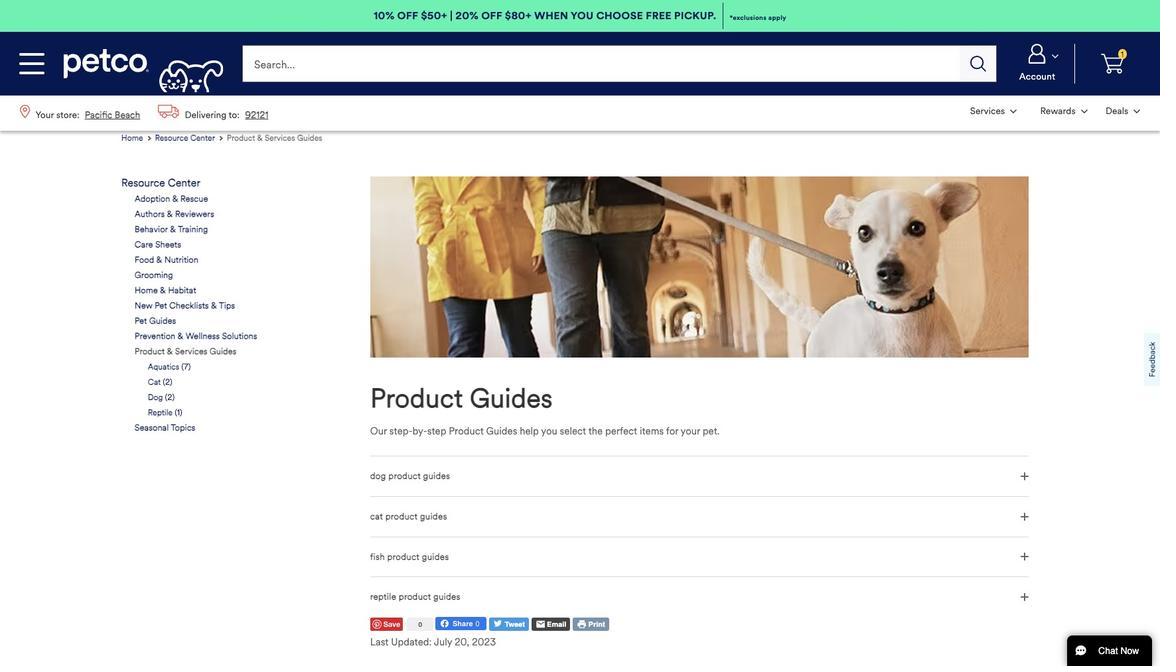 Task type: vqa. For each thing, say whether or not it's contained in the screenshot.
the $16.49
no



Task type: describe. For each thing, give the bounding box(es) containing it.
product for fish
[[387, 551, 420, 563]]

our step-by-step product guides help you select the perfect items for your pet.
[[370, 426, 720, 437]]

grooming link
[[135, 270, 173, 282]]

sidebar navigation element
[[121, 177, 322, 434]]

guides for reptile product guides
[[434, 592, 461, 603]]

home inside resource center adoption & rescue authors & reviewers behavior & training care sheets food & nutrition grooming home & habitat new pet checklists & tips pet guides prevention & wellness solutions product & services guides aquatics (7) cat (2) dog (2) reptile (1) seasonal topics
[[135, 286, 158, 296]]

dog product guides
[[370, 471, 450, 482]]

guides for fish product guides
[[422, 551, 449, 563]]

Search search field
[[243, 45, 960, 82]]

adoption & rescue link
[[135, 193, 208, 205]]

(7)
[[181, 362, 191, 372]]

your
[[681, 426, 700, 437]]

dog
[[370, 471, 386, 482]]

cat product guides link
[[370, 496, 1029, 537]]

new
[[135, 301, 153, 311]]

choose
[[596, 9, 643, 22]]

topics
[[171, 423, 195, 434]]

20%
[[456, 9, 479, 22]]

food
[[135, 255, 154, 266]]

search image
[[970, 56, 986, 72]]

product up by-
[[370, 382, 463, 415]]

behavior & training link
[[135, 224, 208, 236]]

checklists
[[169, 301, 209, 311]]

reviewers
[[175, 209, 214, 220]]

carat down icon 13 button left carat down icon 13 dropdown button
[[1028, 97, 1096, 126]]

home link
[[121, 131, 152, 145]]

dog link
[[148, 392, 163, 404]]

home & habitat link
[[135, 285, 196, 297]]

training
[[178, 224, 208, 235]]

product for reptile
[[399, 592, 431, 603]]

center for resource center adoption & rescue authors & reviewers behavior & training care sheets food & nutrition grooming home & habitat new pet checklists & tips pet guides prevention & wellness solutions product & services guides aquatics (7) cat (2) dog (2) reptile (1) seasonal topics
[[168, 177, 200, 189]]

1 link
[[1081, 44, 1145, 84]]

pet guides link
[[135, 315, 176, 327]]

2023
[[472, 637, 496, 649]]

print link
[[573, 618, 609, 632]]

last
[[370, 637, 389, 649]]

email link
[[532, 618, 571, 632]]

cat product guides
[[370, 511, 447, 522]]

reptile
[[148, 408, 173, 418]]

grooming
[[135, 270, 173, 281]]

*exclusions apply
[[730, 13, 787, 22]]

center for resource center
[[190, 133, 215, 143]]

fish
[[370, 551, 385, 563]]

fish product guides
[[370, 551, 449, 563]]

cat
[[148, 377, 161, 387]]

help
[[520, 426, 539, 437]]

cat
[[370, 511, 383, 522]]

1
[[1121, 50, 1124, 59]]

0 vertical spatial (2)
[[163, 377, 172, 387]]

step
[[427, 426, 446, 437]]

product guides image
[[370, 177, 1029, 358]]

nutrition
[[164, 255, 198, 266]]

1 vertical spatial pet
[[135, 316, 147, 327]]

solutions
[[222, 331, 257, 342]]

the
[[589, 426, 603, 437]]

product guides
[[370, 382, 553, 415]]

carat down icon 13 image for carat down icon 13 popup button under the search icon
[[1011, 110, 1017, 114]]

guides for cat product guides
[[420, 511, 447, 522]]

resource for resource center adoption & rescue authors & reviewers behavior & training care sheets food & nutrition grooming home & habitat new pet checklists & tips pet guides prevention & wellness solutions product & services guides aquatics (7) cat (2) dog (2) reptile (1) seasonal topics
[[121, 177, 165, 189]]

0 vertical spatial resource center link
[[155, 131, 224, 145]]

habitat
[[168, 286, 196, 296]]

product inside resource center adoption & rescue authors & reviewers behavior & training care sheets food & nutrition grooming home & habitat new pet checklists & tips pet guides prevention & wellness solutions product & services guides aquatics (7) cat (2) dog (2) reptile (1) seasonal topics
[[135, 347, 165, 357]]

*exclusions
[[730, 13, 767, 22]]

(1)
[[175, 408, 182, 418]]

home inside home link
[[121, 133, 143, 143]]

for
[[666, 426, 679, 437]]

updated:
[[391, 637, 432, 649]]

wellness
[[186, 331, 220, 342]]

resource for resource center
[[155, 133, 188, 143]]

1 vertical spatial you
[[541, 426, 557, 437]]

tweet link
[[490, 618, 529, 632]]

carat down icon 13 button right the search icon
[[1006, 44, 1069, 84]]

by-
[[413, 426, 427, 437]]

carat down icon 13 image for carat down icon 13 dropdown button
[[1134, 110, 1141, 114]]

step-
[[390, 426, 413, 437]]

20,
[[455, 637, 469, 649]]

adoption
[[135, 194, 170, 205]]

2 list from the left
[[961, 96, 1150, 127]]

authors
[[135, 209, 165, 220]]



Task type: locate. For each thing, give the bounding box(es) containing it.
center
[[190, 133, 215, 143], [168, 177, 200, 189]]

product right resource center
[[227, 133, 255, 143]]

food & nutrition link
[[135, 254, 198, 266]]

pet down new on the left top of the page
[[135, 316, 147, 327]]

(2) right dog
[[165, 392, 175, 402]]

items
[[640, 426, 664, 437]]

1 horizontal spatial services
[[265, 133, 295, 143]]

cat link
[[148, 377, 161, 388]]

tips
[[219, 301, 235, 311]]

0 horizontal spatial list
[[11, 96, 278, 131]]

|
[[450, 9, 453, 22]]

0 vertical spatial home
[[121, 133, 143, 143]]

reptile product guides link
[[370, 577, 1029, 618]]

last updated: july 20, 2023
[[370, 637, 496, 649]]

guides up the july at the left of page
[[434, 592, 461, 603]]

0 vertical spatial resource
[[155, 133, 188, 143]]

resource center
[[155, 133, 215, 143]]

pet.
[[703, 426, 720, 437]]

perfect
[[605, 426, 637, 437]]

guides
[[423, 471, 450, 482], [420, 511, 447, 522], [422, 551, 449, 563], [434, 592, 461, 603]]

seasonal
[[135, 423, 169, 434]]

1 horizontal spatial off
[[481, 9, 502, 22]]

rescue
[[180, 194, 208, 205]]

july
[[434, 637, 452, 649]]

guides for dog product guides
[[423, 471, 450, 482]]

new pet checklists & tips link
[[135, 300, 235, 312]]

reptile link
[[148, 407, 173, 419]]

0 horizontal spatial off
[[397, 9, 418, 22]]

carat down icon 13 button down the search icon
[[963, 97, 1025, 126]]

product right the fish
[[387, 551, 420, 563]]

aquatics link
[[148, 361, 179, 373]]

off right the 20%
[[481, 9, 502, 22]]

product right the step
[[449, 426, 484, 437]]

you right help
[[541, 426, 557, 437]]

0 horizontal spatial you
[[541, 426, 557, 437]]

dog
[[148, 392, 163, 402]]

(2)
[[163, 377, 172, 387], [165, 392, 175, 402]]

center inside resource center adoption & rescue authors & reviewers behavior & training care sheets food & nutrition grooming home & habitat new pet checklists & tips pet guides prevention & wellness solutions product & services guides aquatics (7) cat (2) dog (2) reptile (1) seasonal topics
[[168, 177, 200, 189]]

$50+
[[421, 9, 447, 22]]

off right 10%
[[397, 9, 418, 22]]

resource inside resource center adoption & rescue authors & reviewers behavior & training care sheets food & nutrition grooming home & habitat new pet checklists & tips pet guides prevention & wellness solutions product & services guides aquatics (7) cat (2) dog (2) reptile (1) seasonal topics
[[121, 177, 165, 189]]

pet
[[155, 301, 167, 311], [135, 316, 147, 327]]

product & services guides
[[227, 133, 322, 143]]

10% off $50+ | 20% off $80+ when you choose free pickup.
[[374, 9, 717, 22]]

product up 0 at the bottom of page
[[399, 592, 431, 603]]

1 vertical spatial center
[[168, 177, 200, 189]]

guides
[[297, 133, 322, 143], [149, 316, 176, 327], [210, 347, 237, 357], [470, 382, 553, 415], [486, 426, 517, 437]]

1 off from the left
[[397, 9, 418, 22]]

product right 'cat'
[[385, 511, 418, 522]]

save
[[384, 620, 401, 629]]

guides down the step
[[423, 471, 450, 482]]

resource
[[155, 133, 188, 143], [121, 177, 165, 189]]

select
[[560, 426, 586, 437]]

0 vertical spatial center
[[190, 133, 215, 143]]

you right when
[[571, 9, 594, 22]]

$80+
[[505, 9, 532, 22]]

home up new on the left top of the page
[[135, 286, 158, 296]]

0
[[419, 621, 422, 629]]

carat down icon 13 image for carat down icon 13 popup button to the left of carat down icon 13 dropdown button
[[1081, 110, 1088, 114]]

0 horizontal spatial services
[[175, 347, 207, 357]]

1 vertical spatial services
[[175, 347, 207, 357]]

carat down icon 13 button
[[1098, 97, 1148, 126]]

email
[[545, 621, 567, 630]]

1 horizontal spatial pet
[[155, 301, 167, 311]]

2 off from the left
[[481, 9, 502, 22]]

seasonal topics link
[[135, 422, 195, 434]]

1 vertical spatial home
[[135, 286, 158, 296]]

reptile
[[370, 592, 396, 603]]

resource center adoption & rescue authors & reviewers behavior & training care sheets food & nutrition grooming home & habitat new pet checklists & tips pet guides prevention & wellness solutions product & services guides aquatics (7) cat (2) dog (2) reptile (1) seasonal topics
[[121, 177, 257, 434]]

resource center link right home link
[[155, 131, 224, 145]]

1 list from the left
[[11, 96, 278, 131]]

resource right home link
[[155, 133, 188, 143]]

tweet
[[503, 621, 525, 630]]

prevention & wellness solutions link
[[135, 331, 257, 343]]

resource up adoption
[[121, 177, 165, 189]]

center inside 'link'
[[190, 133, 215, 143]]

list
[[11, 96, 278, 131], [961, 96, 1150, 127]]

resource center link up adoption
[[121, 177, 200, 189]]

resource center link
[[155, 131, 224, 145], [121, 177, 200, 189]]

1 vertical spatial resource center link
[[121, 177, 200, 189]]

resource inside resource center 'link'
[[155, 133, 188, 143]]

product down prevention
[[135, 347, 165, 357]]

product for dog
[[389, 471, 421, 482]]

0 horizontal spatial pet
[[135, 316, 147, 327]]

&
[[257, 133, 263, 143], [172, 194, 178, 205], [167, 209, 173, 220], [170, 224, 176, 235], [156, 255, 162, 266], [160, 286, 166, 296], [211, 301, 217, 311], [178, 331, 183, 342], [167, 347, 173, 357]]

behavior
[[135, 224, 168, 235]]

1 horizontal spatial you
[[571, 9, 594, 22]]

0 vertical spatial you
[[571, 9, 594, 22]]

carat down icon 13 image inside dropdown button
[[1134, 110, 1141, 114]]

1 vertical spatial (2)
[[165, 392, 175, 402]]

0 vertical spatial services
[[265, 133, 295, 143]]

free
[[646, 9, 672, 22]]

prevention
[[135, 331, 175, 342]]

1 horizontal spatial list
[[961, 96, 1150, 127]]

product right 'dog'
[[389, 471, 421, 482]]

authors & reviewers link
[[135, 209, 214, 221]]

carat down icon 13 image
[[1052, 54, 1059, 58], [1011, 110, 1017, 114], [1081, 110, 1088, 114], [1134, 110, 1141, 114]]

guides up the reptile product guides at the left bottom of the page
[[422, 551, 449, 563]]

services
[[265, 133, 295, 143], [175, 347, 207, 357]]

product for cat
[[385, 511, 418, 522]]

guides down dog product guides
[[420, 511, 447, 522]]

care
[[135, 240, 153, 250]]

pickup.
[[674, 9, 717, 22]]

fish product guides link
[[370, 537, 1029, 577]]

care sheets link
[[135, 239, 181, 251]]

our
[[370, 426, 387, 437]]

1 vertical spatial resource
[[121, 177, 165, 189]]

print
[[587, 621, 605, 630]]

(2) right cat
[[163, 377, 172, 387]]

apply
[[769, 13, 787, 22]]

aquatics
[[148, 362, 179, 372]]

when
[[534, 9, 568, 22]]

reptile product guides
[[370, 592, 461, 603]]

home left resource center
[[121, 133, 143, 143]]

dog product guides link
[[370, 456, 1029, 496]]

you
[[571, 9, 594, 22], [541, 426, 557, 437]]

0 vertical spatial pet
[[155, 301, 167, 311]]

pet down home & habitat "link"
[[155, 301, 167, 311]]

carat down icon 13 button
[[1006, 44, 1069, 84], [963, 97, 1025, 126], [1028, 97, 1096, 126]]

product
[[227, 133, 255, 143], [135, 347, 165, 357], [370, 382, 463, 415], [449, 426, 484, 437]]

sheets
[[155, 240, 181, 250]]

10%
[[374, 9, 395, 22]]

services inside resource center adoption & rescue authors & reviewers behavior & training care sheets food & nutrition grooming home & habitat new pet checklists & tips pet guides prevention & wellness solutions product & services guides aquatics (7) cat (2) dog (2) reptile (1) seasonal topics
[[175, 347, 207, 357]]



